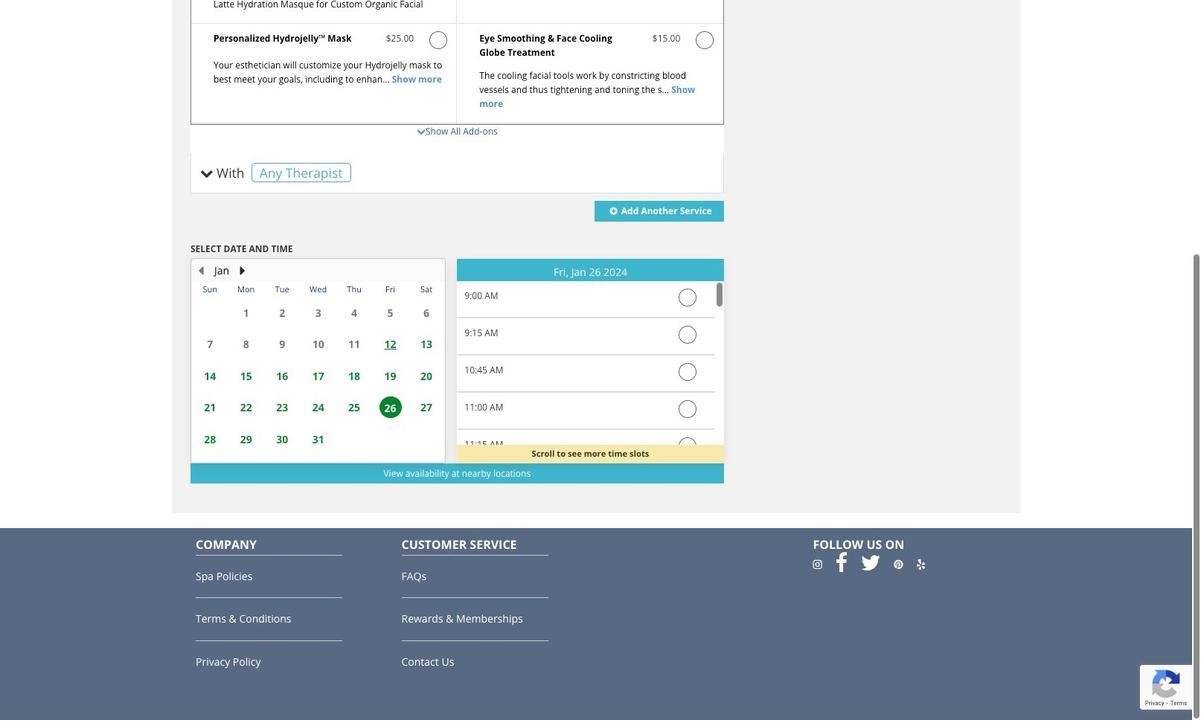 Task type: locate. For each thing, give the bounding box(es) containing it.
chec image
[[429, 31, 447, 49], [679, 289, 696, 307], [679, 326, 696, 344], [679, 400, 696, 418]]

select day6 cell
[[264, 455, 300, 462]]

chec image
[[696, 31, 714, 49], [679, 363, 696, 381]]

group
[[457, 281, 715, 721]]

select day4 cell
[[192, 455, 228, 462]]

heading
[[457, 266, 724, 278]]

select day2 cell
[[372, 424, 408, 455]]

select day3 cell
[[408, 424, 445, 455]]

select day31 cell
[[192, 297, 228, 329]]



Task type: describe. For each thing, give the bounding box(es) containing it.
0 vertical spatial chec image
[[696, 31, 714, 49]]

chevron down image
[[417, 127, 426, 136]]

1 vertical spatial chec image
[[679, 363, 696, 381]]

select day7 cell
[[300, 455, 336, 462]]

select day8 cell
[[336, 455, 372, 462]]

select day5 cell
[[228, 455, 264, 462]]

select day1 cell
[[336, 424, 372, 455]]

select day9 cell
[[372, 455, 408, 462]]

select day10 cell
[[408, 455, 445, 462]]



